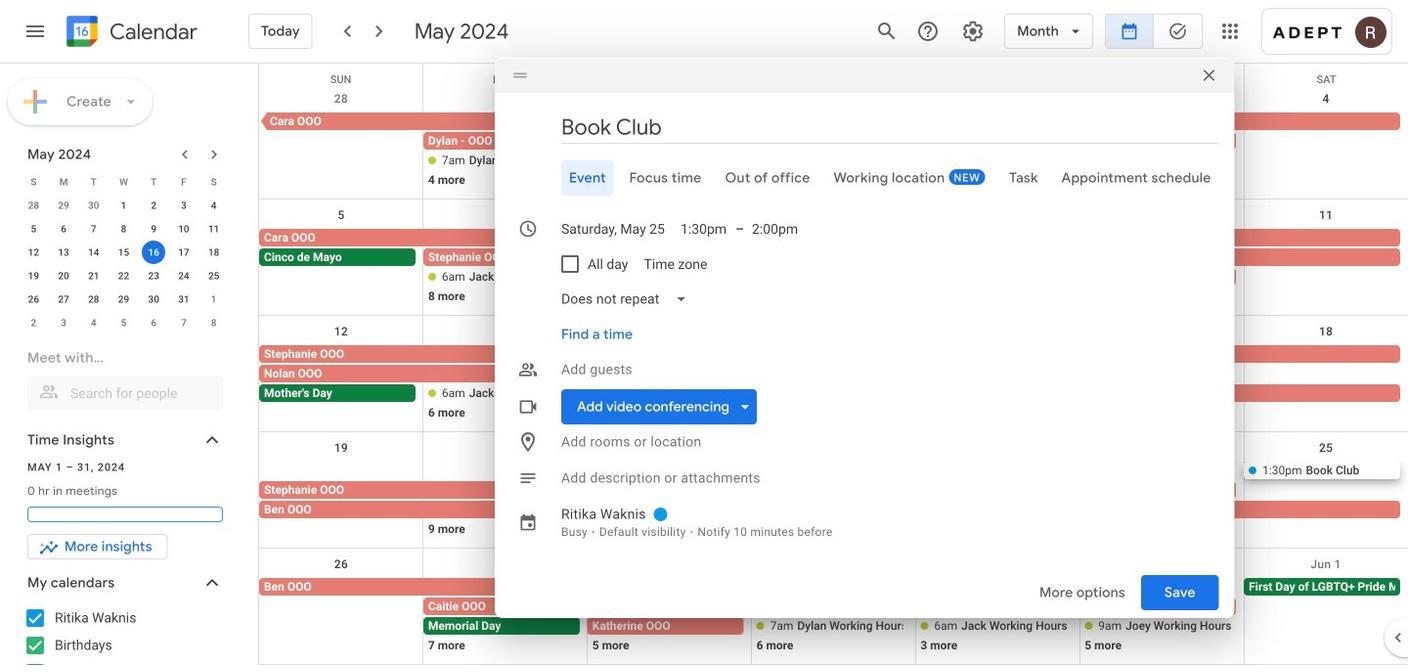 Task type: describe. For each thing, give the bounding box(es) containing it.
8 element
[[112, 217, 135, 241]]

13 element
[[52, 241, 75, 264]]

20 element
[[52, 264, 75, 288]]

15 element
[[112, 241, 135, 264]]

10 element
[[172, 217, 196, 241]]

3 element
[[172, 194, 196, 217]]

june 1 element
[[202, 288, 226, 311]]

Start time text field
[[681, 211, 728, 246]]

june 8 element
[[202, 311, 226, 334]]

3 column header from the left
[[916, 64, 1081, 83]]

27 element
[[52, 288, 75, 311]]

may 2024 grid
[[19, 170, 229, 334]]

6 element
[[52, 217, 75, 241]]

29 element
[[112, 288, 135, 311]]

april 30 element
[[82, 194, 105, 217]]

26 element
[[22, 288, 45, 311]]

june 6 element
[[142, 311, 165, 334]]

june 5 element
[[112, 311, 135, 334]]

31 element
[[172, 288, 196, 311]]

28 element
[[82, 288, 105, 311]]

5 element
[[22, 217, 45, 241]]

april 28 element
[[22, 194, 45, 217]]

21 element
[[82, 264, 105, 288]]

End time text field
[[752, 211, 799, 246]]

4 element
[[202, 194, 226, 217]]

to element
[[736, 221, 744, 237]]



Task type: locate. For each thing, give the bounding box(es) containing it.
calendar element
[[63, 12, 197, 55]]

18 element
[[202, 241, 226, 264]]

june 7 element
[[172, 311, 196, 334]]

column header
[[588, 64, 752, 83], [752, 64, 916, 83], [916, 64, 1081, 83], [1081, 64, 1245, 83]]

25 element
[[202, 264, 226, 288]]

june 2 element
[[22, 311, 45, 334]]

heading
[[106, 20, 197, 44]]

None search field
[[0, 340, 243, 411]]

22 element
[[112, 264, 135, 288]]

main drawer image
[[23, 20, 47, 43]]

heading inside calendar element
[[106, 20, 197, 44]]

row group
[[19, 194, 229, 334]]

11 element
[[202, 217, 226, 241]]

23 element
[[142, 264, 165, 288]]

30 element
[[142, 288, 165, 311]]

19 element
[[22, 264, 45, 288]]

14 element
[[82, 241, 105, 264]]

june 3 element
[[52, 311, 75, 334]]

12 element
[[22, 241, 45, 264]]

2 column header from the left
[[752, 64, 916, 83]]

Add title text field
[[561, 112, 1219, 142]]

settings menu image
[[962, 20, 985, 43]]

my calendars list
[[4, 602, 243, 665]]

7 element
[[82, 217, 105, 241]]

grid
[[258, 64, 1408, 665]]

new element
[[949, 169, 986, 185]]

2 element
[[142, 194, 165, 217]]

9 element
[[142, 217, 165, 241]]

Start date text field
[[561, 211, 665, 246]]

1 column header from the left
[[588, 64, 752, 83]]

april 29 element
[[52, 194, 75, 217]]

june 4 element
[[82, 311, 105, 334]]

16, today element
[[142, 241, 165, 264]]

17 element
[[172, 241, 196, 264]]

tab list
[[511, 160, 1219, 196]]

1 element
[[112, 194, 135, 217]]

None field
[[554, 276, 695, 323]]

Search for people to meet text field
[[39, 376, 211, 411]]

cell
[[423, 112, 1080, 191], [588, 112, 752, 191], [916, 112, 1080, 191], [1080, 112, 1244, 191], [1244, 112, 1408, 191], [259, 229, 1080, 307], [423, 229, 1408, 307], [588, 229, 752, 307], [1080, 229, 1408, 307], [1244, 229, 1408, 307], [139, 241, 169, 264], [921, 273, 929, 281], [259, 345, 1408, 423], [423, 345, 588, 423], [588, 345, 1408, 423], [752, 345, 916, 423], [1080, 345, 1244, 423], [1244, 345, 1408, 423], [259, 462, 1408, 540], [752, 462, 916, 540], [916, 481, 1244, 501], [423, 578, 1244, 656], [588, 578, 752, 656], [752, 578, 916, 656], [916, 578, 1080, 656], [1080, 578, 1244, 656]]

4 column header from the left
[[1081, 64, 1245, 83]]

24 element
[[172, 264, 196, 288]]

row
[[259, 64, 1408, 86], [258, 83, 1408, 200], [19, 170, 229, 194], [19, 194, 229, 217], [259, 200, 1408, 316], [19, 217, 229, 241], [19, 241, 229, 264], [19, 264, 229, 288], [19, 288, 229, 311], [19, 311, 229, 334], [259, 316, 1408, 432], [259, 432, 1408, 549], [259, 549, 1408, 665]]

cell inside "may 2024" grid
[[139, 241, 169, 264]]



Task type: vqa. For each thing, say whether or not it's contained in the screenshot.
22 element
yes



